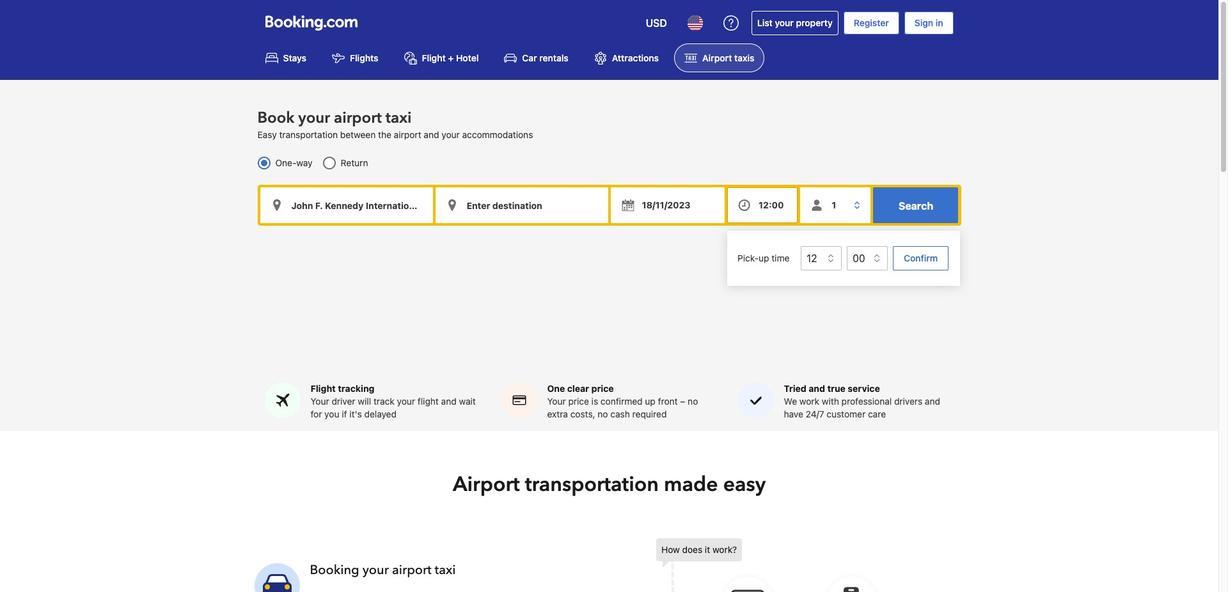 Task type: locate. For each thing, give the bounding box(es) containing it.
1 vertical spatial no
[[598, 409, 608, 420]]

book
[[258, 108, 295, 129]]

taxi inside "book your airport taxi easy transportation between the airport and your accommodations"
[[386, 108, 412, 129]]

0 horizontal spatial flight
[[311, 384, 336, 394]]

and
[[424, 129, 439, 140], [809, 384, 825, 394], [441, 396, 457, 407], [925, 396, 941, 407]]

flights link
[[322, 44, 389, 72]]

usd button
[[638, 8, 675, 38]]

work?
[[713, 545, 737, 556]]

1 vertical spatial up
[[645, 396, 656, 407]]

flight inside the flight tracking your driver will track your flight and wait for you if it's delayed
[[311, 384, 336, 394]]

0 horizontal spatial airport
[[453, 471, 520, 499]]

1 horizontal spatial up
[[759, 253, 769, 264]]

the
[[378, 129, 391, 140]]

your for booking
[[363, 562, 389, 579]]

up inside one clear price your price is confirmed up front – no extra costs, no cash required
[[645, 396, 656, 407]]

your down one
[[547, 396, 566, 407]]

and up work
[[809, 384, 825, 394]]

work
[[800, 396, 820, 407]]

sign in
[[915, 17, 943, 28]]

0 vertical spatial airport
[[703, 53, 732, 64]]

0 horizontal spatial transportation
[[279, 129, 338, 140]]

register link
[[844, 12, 899, 35]]

1 vertical spatial taxi
[[435, 562, 456, 579]]

confirm
[[904, 253, 938, 264]]

booking airport taxi image
[[656, 539, 925, 592], [254, 564, 300, 592]]

search
[[899, 200, 934, 212]]

up up required
[[645, 396, 656, 407]]

flight for flight + hotel
[[422, 53, 446, 64]]

1 vertical spatial airport
[[453, 471, 520, 499]]

your right book
[[298, 108, 330, 129]]

is
[[592, 396, 598, 407]]

property
[[796, 17, 833, 28]]

stays
[[283, 53, 307, 64]]

between
[[340, 129, 376, 140]]

flights
[[350, 53, 378, 64]]

taxi for book
[[386, 108, 412, 129]]

and inside the flight tracking your driver will track your flight and wait for you if it's delayed
[[441, 396, 457, 407]]

taxis
[[735, 53, 755, 64]]

tracking
[[338, 384, 375, 394]]

list your property link
[[752, 11, 839, 35]]

up left time
[[759, 253, 769, 264]]

1 vertical spatial flight
[[311, 384, 336, 394]]

24/7
[[806, 409, 824, 420]]

2 vertical spatial airport
[[392, 562, 432, 579]]

airport
[[703, 53, 732, 64], [453, 471, 520, 499]]

return
[[341, 158, 368, 168]]

up
[[759, 253, 769, 264], [645, 396, 656, 407]]

no down the is
[[598, 409, 608, 420]]

airport for book
[[334, 108, 382, 129]]

0 vertical spatial no
[[688, 396, 698, 407]]

0 vertical spatial taxi
[[386, 108, 412, 129]]

flight up driver
[[311, 384, 336, 394]]

airport
[[334, 108, 382, 129], [394, 129, 421, 140], [392, 562, 432, 579]]

price
[[592, 384, 614, 394], [568, 396, 589, 407]]

how does it work?
[[662, 545, 737, 556]]

customer
[[827, 409, 866, 420]]

0 vertical spatial airport
[[334, 108, 382, 129]]

your right list
[[775, 17, 794, 28]]

way
[[296, 158, 313, 168]]

for
[[311, 409, 322, 420]]

costs,
[[571, 409, 595, 420]]

hotel
[[456, 53, 479, 64]]

1 vertical spatial transportation
[[525, 471, 659, 499]]

and right the
[[424, 129, 439, 140]]

attractions
[[612, 53, 659, 64]]

pick-
[[738, 253, 759, 264]]

1 horizontal spatial flight
[[422, 53, 446, 64]]

have
[[784, 409, 804, 420]]

you
[[324, 409, 339, 420]]

1 horizontal spatial airport
[[703, 53, 732, 64]]

your
[[311, 396, 329, 407], [547, 396, 566, 407]]

your
[[775, 17, 794, 28], [298, 108, 330, 129], [442, 129, 460, 140], [397, 396, 415, 407], [363, 562, 389, 579]]

your right the booking
[[363, 562, 389, 579]]

confirm button
[[893, 247, 949, 271]]

your inside the flight tracking your driver will track your flight and wait for you if it's delayed
[[397, 396, 415, 407]]

flight left '+'
[[422, 53, 446, 64]]

0 vertical spatial transportation
[[279, 129, 338, 140]]

1 horizontal spatial price
[[592, 384, 614, 394]]

service
[[848, 384, 880, 394]]

airport for airport taxis
[[703, 53, 732, 64]]

transportation
[[279, 129, 338, 140], [525, 471, 659, 499]]

no
[[688, 396, 698, 407], [598, 409, 608, 420]]

0 horizontal spatial your
[[311, 396, 329, 407]]

0 vertical spatial price
[[592, 384, 614, 394]]

price up the is
[[592, 384, 614, 394]]

sign in link
[[905, 12, 954, 35]]

your inside the flight tracking your driver will track your flight and wait for you if it's delayed
[[311, 396, 329, 407]]

1 horizontal spatial taxi
[[435, 562, 456, 579]]

0 horizontal spatial taxi
[[386, 108, 412, 129]]

your up for
[[311, 396, 329, 407]]

no right –
[[688, 396, 698, 407]]

1 horizontal spatial no
[[688, 396, 698, 407]]

taxi
[[386, 108, 412, 129], [435, 562, 456, 579]]

car rentals link
[[494, 44, 579, 72]]

1 your from the left
[[311, 396, 329, 407]]

airport for booking
[[392, 562, 432, 579]]

–
[[680, 396, 685, 407]]

price down clear
[[568, 396, 589, 407]]

and left wait
[[441, 396, 457, 407]]

booking your airport taxi
[[310, 562, 456, 579]]

your right the track
[[397, 396, 415, 407]]

it's
[[350, 409, 362, 420]]

1 vertical spatial price
[[568, 396, 589, 407]]

0 horizontal spatial up
[[645, 396, 656, 407]]

2 your from the left
[[547, 396, 566, 407]]

one
[[547, 384, 565, 394]]

list
[[757, 17, 773, 28]]

register
[[854, 17, 889, 28]]

0 vertical spatial flight
[[422, 53, 446, 64]]

flight + hotel
[[422, 53, 479, 64]]

clear
[[567, 384, 589, 394]]

0 horizontal spatial price
[[568, 396, 589, 407]]

1 horizontal spatial your
[[547, 396, 566, 407]]



Task type: describe. For each thing, give the bounding box(es) containing it.
+
[[448, 53, 454, 64]]

we
[[784, 396, 797, 407]]

confirmed
[[601, 396, 643, 407]]

tried and true service we work with professional drivers and have 24/7 customer care
[[784, 384, 941, 420]]

0 horizontal spatial no
[[598, 409, 608, 420]]

easy
[[723, 471, 766, 499]]

0 horizontal spatial booking airport taxi image
[[254, 564, 300, 592]]

time
[[772, 253, 790, 264]]

book your airport taxi easy transportation between the airport and your accommodations
[[258, 108, 533, 140]]

care
[[868, 409, 886, 420]]

flight for flight tracking your driver will track your flight and wait for you if it's delayed
[[311, 384, 336, 394]]

taxi for booking
[[435, 562, 456, 579]]

true
[[828, 384, 846, 394]]

and right drivers
[[925, 396, 941, 407]]

if
[[342, 409, 347, 420]]

wait
[[459, 396, 476, 407]]

transportation inside "book your airport taxi easy transportation between the airport and your accommodations"
[[279, 129, 338, 140]]

cash
[[611, 409, 630, 420]]

one-
[[275, 158, 296, 168]]

extra
[[547, 409, 568, 420]]

drivers
[[894, 396, 923, 407]]

booking.com online hotel reservations image
[[265, 15, 357, 31]]

stays link
[[255, 44, 317, 72]]

airport for airport transportation made easy
[[453, 471, 520, 499]]

tried
[[784, 384, 807, 394]]

it
[[705, 545, 710, 556]]

easy
[[258, 129, 277, 140]]

your for list
[[775, 17, 794, 28]]

one clear price your price is confirmed up front – no extra costs, no cash required
[[547, 384, 698, 420]]

12:00
[[759, 200, 784, 211]]

search button
[[874, 188, 959, 223]]

driver
[[332, 396, 355, 407]]

12:00 button
[[728, 188, 798, 223]]

will
[[358, 396, 371, 407]]

track
[[374, 396, 395, 407]]

airport transportation made easy
[[453, 471, 766, 499]]

one-way
[[275, 158, 313, 168]]

18/11/2023 button
[[611, 188, 725, 223]]

0 vertical spatial up
[[759, 253, 769, 264]]

professional
[[842, 396, 892, 407]]

airport taxis
[[703, 53, 755, 64]]

sign
[[915, 17, 934, 28]]

made
[[664, 471, 718, 499]]

your left accommodations
[[442, 129, 460, 140]]

flight
[[418, 396, 439, 407]]

pick-up time
[[738, 253, 790, 264]]

list your property
[[757, 17, 833, 28]]

Enter destination text field
[[435, 188, 608, 223]]

usd
[[646, 17, 667, 29]]

flight tracking your driver will track your flight and wait for you if it's delayed
[[311, 384, 476, 420]]

your for book
[[298, 108, 330, 129]]

required
[[633, 409, 667, 420]]

1 horizontal spatial booking airport taxi image
[[656, 539, 925, 592]]

front
[[658, 396, 678, 407]]

1 horizontal spatial transportation
[[525, 471, 659, 499]]

Enter pick-up location text field
[[260, 188, 433, 223]]

how
[[662, 545, 680, 556]]

car rentals
[[522, 53, 569, 64]]

and inside "book your airport taxi easy transportation between the airport and your accommodations"
[[424, 129, 439, 140]]

attractions link
[[584, 44, 669, 72]]

18/11/2023
[[642, 200, 691, 211]]

rentals
[[540, 53, 569, 64]]

accommodations
[[462, 129, 533, 140]]

airport taxis link
[[674, 44, 765, 72]]

in
[[936, 17, 943, 28]]

booking
[[310, 562, 359, 579]]

does
[[682, 545, 703, 556]]

your inside one clear price your price is confirmed up front – no extra costs, no cash required
[[547, 396, 566, 407]]

car
[[522, 53, 537, 64]]

1 vertical spatial airport
[[394, 129, 421, 140]]

flight + hotel link
[[394, 44, 489, 72]]

delayed
[[364, 409, 397, 420]]

with
[[822, 396, 839, 407]]



Task type: vqa. For each thing, say whether or not it's contained in the screenshot.
Car rentals link
yes



